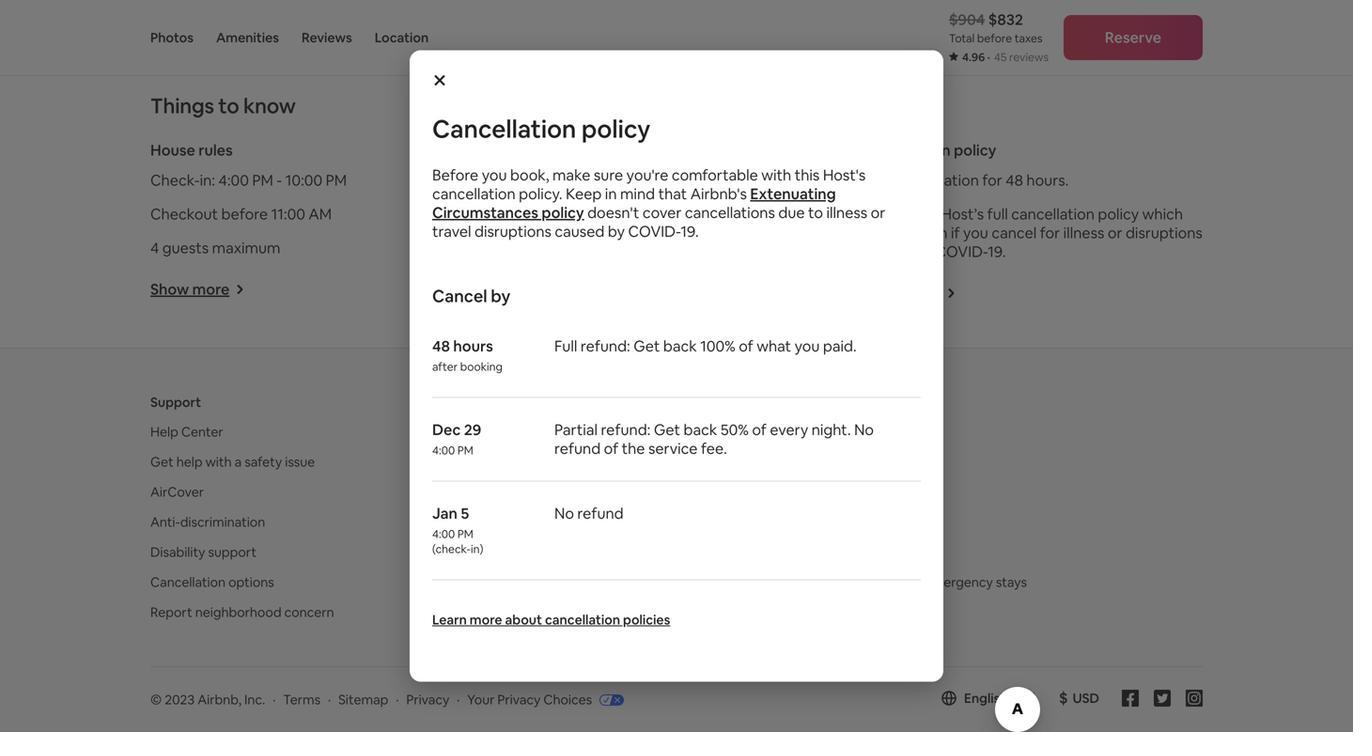 Task type: vqa. For each thing, say whether or not it's contained in the screenshot.
in: at the left top of page
yes



Task type: describe. For each thing, give the bounding box(es) containing it.
sitemap link
[[338, 691, 388, 708]]

english (us) button
[[942, 690, 1037, 707]]

maximum
[[212, 238, 280, 257]]

in
[[605, 184, 617, 203]]

a
[[235, 453, 242, 470]]

airbnb for airbnb your home
[[504, 423, 545, 440]]

airbnb-
[[504, 574, 550, 590]]

english (us)
[[964, 690, 1037, 707]]

paid.
[[823, 336, 857, 356]]

11:00
[[271, 204, 305, 224]]

booking
[[460, 359, 503, 374]]

$
[[1059, 688, 1068, 707]]

aircover for hosts
[[504, 453, 615, 470]]

community forum link
[[504, 513, 615, 530]]

get for 50%
[[654, 420, 680, 439]]

inc.
[[244, 691, 265, 708]]

neighborhood
[[195, 604, 282, 621]]

1 horizontal spatial 48
[[1006, 170, 1023, 190]]

(us)
[[1011, 690, 1037, 707]]

covid- inside doesn't cover cancellations due to illness or travel disruptions caused by covid-19.
[[628, 222, 681, 241]]

before
[[432, 165, 478, 185]]

navigate to instagram image
[[1186, 690, 1203, 707]]

0 horizontal spatial before
[[221, 204, 268, 224]]

4.96 · 45 reviews
[[962, 50, 1049, 64]]

options
[[228, 574, 274, 590]]

cancellation inside before you book, make sure you're comfortable with this host's cancellation policy. keep in mind that airbnb's
[[432, 184, 516, 203]]

mind
[[620, 184, 655, 203]]

caused inside doesn't cover cancellations due to illness or travel disruptions caused by covid-19.
[[555, 222, 605, 241]]

$ usd
[[1059, 688, 1099, 707]]

policy inside review the host's full cancellation policy which applies even if you cancel for illness or disruptions caused by covid-19.
[[1098, 204, 1139, 224]]

disruptions inside review the host's full cancellation policy which applies even if you cancel for illness or disruptions caused by covid-19.
[[1126, 223, 1203, 242]]

navigate to facebook image
[[1122, 690, 1139, 707]]

cancel by
[[432, 285, 511, 307]]

house
[[150, 140, 195, 160]]

the inside partial refund: get back 50% of every night. no refund of the service fee.
[[622, 439, 645, 458]]

partial refund: get back 50% of every night. no refund of the service fee.
[[554, 420, 874, 458]]

45
[[994, 50, 1007, 64]]

home
[[577, 423, 612, 440]]

0 vertical spatial to
[[218, 92, 239, 119]]

2 vertical spatial get
[[150, 453, 174, 470]]

your
[[467, 691, 495, 708]]

by inside doesn't cover cancellations due to illness or travel disruptions caused by covid-19.
[[608, 222, 625, 241]]

show more button for guests
[[150, 279, 245, 299]]

book,
[[510, 165, 549, 185]]

learn more about cancellation policies link
[[432, 611, 670, 628]]

by inside review the host's full cancellation policy which applies even if you cancel for illness or disruptions caused by covid-19.
[[915, 242, 932, 261]]

show more button for alarm
[[506, 279, 600, 299]]

2 vertical spatial for
[[560, 453, 578, 470]]

pm for jan
[[457, 527, 473, 541]]

illness inside doesn't cover cancellations due to illness or travel disruptions caused by covid-19.
[[826, 203, 867, 222]]

2023
[[165, 691, 195, 708]]

report neighborhood concern link
[[150, 604, 334, 621]]

disability support link
[[150, 544, 257, 560]]

you inside review the host's full cancellation policy which applies even if you cancel for illness or disruptions caused by covid-19.
[[963, 223, 988, 242]]

know
[[243, 92, 296, 119]]

caused inside review the host's full cancellation policy which applies even if you cancel for illness or disruptions caused by covid-19.
[[862, 242, 912, 261]]

(check-
[[432, 542, 471, 556]]

pm for dec
[[457, 443, 473, 458]]

about
[[505, 611, 542, 628]]

monoxide
[[561, 204, 630, 224]]

illness inside review the host's full cancellation policy which applies even if you cancel for illness or disruptions caused by covid-19.
[[1063, 223, 1104, 242]]

4 guests maximum
[[150, 238, 280, 257]]

full refund: get back 100% of what you paid.
[[554, 336, 857, 356]]

friendly
[[550, 574, 595, 590]]

newsroom
[[857, 423, 923, 440]]

1 privacy from the left
[[406, 691, 449, 708]]

am
[[309, 204, 332, 224]]

circumstances
[[432, 203, 538, 222]]

photos
[[150, 29, 194, 46]]

disruptions inside doesn't cover cancellations due to illness or travel disruptions caused by covid-19.
[[475, 222, 552, 241]]

hosting
[[504, 394, 552, 411]]

in:
[[200, 170, 215, 190]]

that
[[658, 184, 687, 203]]

learn
[[432, 611, 467, 628]]

checkout before 11:00 am
[[150, 204, 332, 224]]

learn more about cancellation policies
[[432, 611, 670, 628]]

due
[[778, 203, 805, 222]]

pm right 10:00
[[326, 170, 347, 190]]

airbnb.org emergency stays
[[857, 574, 1027, 590]]

no refund
[[554, 504, 624, 523]]

of for 50%
[[752, 420, 767, 439]]

location
[[375, 29, 429, 46]]

which
[[1142, 204, 1183, 224]]

amenities
[[216, 29, 279, 46]]

comfortable
[[672, 165, 758, 185]]

covid- inside review the host's full cancellation policy which applies even if you cancel for illness or disruptions caused by covid-19.
[[935, 242, 988, 261]]

sitemap
[[338, 691, 388, 708]]

$904
[[949, 10, 985, 29]]

privacy link
[[406, 691, 449, 708]]

policy.
[[519, 184, 562, 203]]

pm for check-
[[252, 170, 273, 190]]

cancellation up host's at the top of the page
[[896, 170, 979, 190]]

airbnb,
[[198, 691, 241, 708]]

19. inside review the host's full cancellation policy which applies even if you cancel for illness or disruptions caused by covid-19.
[[988, 242, 1006, 261]]

1 vertical spatial alarm
[[557, 238, 595, 257]]

cancellation for you
[[432, 113, 576, 145]]

community
[[504, 513, 575, 530]]

reserve button
[[1064, 15, 1203, 60]]

device
[[695, 170, 740, 190]]

48 inside 48 hours after booking
[[432, 336, 450, 356]]

report
[[150, 604, 192, 621]]

cancellation policy for you
[[432, 113, 651, 145]]

you're
[[626, 165, 668, 185]]

or inside doesn't cover cancellations due to illness or travel disruptions caused by covid-19.
[[871, 203, 885, 222]]

you inside before you book, make sure you're comfortable with this host's cancellation policy. keep in mind that airbnb's
[[482, 165, 507, 185]]

10:00
[[285, 170, 322, 190]]

5
[[461, 504, 469, 523]]

0 horizontal spatial more
[[192, 279, 230, 299]]

airbnb your home link
[[504, 423, 612, 440]]

extenuating circumstances policy link
[[432, 184, 836, 222]]

1 show from the left
[[150, 279, 189, 299]]

0 horizontal spatial cancellation
[[150, 574, 226, 590]]

1 horizontal spatial you
[[795, 336, 820, 356]]

the inside review the host's full cancellation policy which applies even if you cancel for illness or disruptions caused by covid-19.
[[914, 204, 938, 224]]

get help with a safety issue
[[150, 453, 315, 470]]

free
[[862, 170, 892, 190]]

for inside review the host's full cancellation policy which applies even if you cancel for illness or disruptions caused by covid-19.
[[1040, 223, 1060, 242]]

every
[[770, 420, 808, 439]]

house rules
[[150, 140, 233, 160]]

anti-discrimination link
[[150, 513, 265, 530]]

4:00 for 5
[[432, 527, 455, 541]]

-
[[277, 170, 282, 190]]

concern
[[284, 604, 334, 621]]

1 show more from the left
[[150, 279, 230, 299]]

hours.
[[1027, 170, 1069, 190]]

refund inside partial refund: get back 50% of every night. no refund of the service fee.
[[554, 439, 601, 458]]

0 horizontal spatial ·
[[273, 691, 276, 708]]

help center link
[[150, 423, 223, 440]]

cancellation for cancellation
[[862, 140, 951, 160]]



Task type: locate. For each thing, give the bounding box(es) containing it.
pm up in)
[[457, 527, 473, 541]]

0 horizontal spatial covid-
[[628, 222, 681, 241]]

of left what
[[739, 336, 753, 356]]

show more button down smoke alarm
[[506, 279, 600, 299]]

4:00
[[219, 170, 249, 190], [432, 443, 455, 458], [432, 527, 455, 541]]

safety & property
[[506, 140, 632, 160]]

0 vertical spatial you
[[482, 165, 507, 185]]

before up 45
[[977, 31, 1012, 46]]

1 horizontal spatial illness
[[1063, 223, 1104, 242]]

0 horizontal spatial 19.
[[681, 222, 699, 241]]

1 show more button from the left
[[150, 279, 245, 299]]

more inside the "cancellation policy" dialog
[[470, 611, 502, 628]]

0 horizontal spatial aircover
[[150, 483, 204, 500]]

your privacy choices
[[467, 691, 592, 708]]

guests
[[162, 238, 209, 257]]

0 horizontal spatial with
[[205, 453, 232, 470]]

4
[[150, 238, 159, 257]]

doesn't cover cancellations due to illness or travel disruptions caused by covid-19.
[[432, 203, 885, 241]]

1 vertical spatial or
[[1108, 223, 1122, 242]]

your privacy choices link
[[467, 691, 624, 709]]

1 vertical spatial airbnb
[[504, 423, 545, 440]]

$904 $832 total before taxes
[[949, 10, 1043, 46]]

things to know
[[150, 92, 296, 119]]

for right the cancel at the right top of the page
[[1040, 223, 1060, 242]]

back left 50%
[[684, 420, 717, 439]]

1 horizontal spatial 19.
[[988, 242, 1006, 261]]

camera/recording
[[566, 170, 691, 190]]

refund: right full
[[581, 336, 630, 356]]

cover
[[643, 203, 682, 222]]

safety
[[245, 453, 282, 470]]

checkout
[[150, 204, 218, 224]]

make
[[553, 165, 591, 185]]

aircover up anti-
[[150, 483, 204, 500]]

0 horizontal spatial the
[[622, 439, 645, 458]]

0 horizontal spatial for
[[560, 453, 578, 470]]

1 vertical spatial refund:
[[601, 420, 651, 439]]

0 horizontal spatial disruptions
[[475, 222, 552, 241]]

pm inside dec 29 4:00 pm
[[457, 443, 473, 458]]

cancellation policy for cancellation
[[862, 140, 996, 160]]

illness down hours.
[[1063, 223, 1104, 242]]

1 horizontal spatial more
[[470, 611, 502, 628]]

0 vertical spatial the
[[914, 204, 938, 224]]

pm left -
[[252, 170, 273, 190]]

covid- down the mind
[[628, 222, 681, 241]]

4:00 for 29
[[432, 443, 455, 458]]

more down "4 guests maximum"
[[192, 279, 230, 299]]

anti-discrimination
[[150, 513, 265, 530]]

0 vertical spatial or
[[871, 203, 885, 222]]

smoke
[[506, 238, 553, 257]]

2 show more from the left
[[506, 279, 585, 299]]

security camera/recording device
[[506, 170, 740, 190]]

1 horizontal spatial disruptions
[[1126, 223, 1203, 242]]

&
[[555, 140, 565, 160]]

4:00 for in:
[[219, 170, 249, 190]]

1 horizontal spatial with
[[761, 165, 791, 185]]

0 horizontal spatial you
[[482, 165, 507, 185]]

newsroom link
[[857, 423, 923, 440]]

illness down host's
[[826, 203, 867, 222]]

refund: for full
[[581, 336, 630, 356]]

$832
[[988, 10, 1023, 29]]

0 vertical spatial for
[[982, 170, 1002, 190]]

show more down 'guests'
[[150, 279, 230, 299]]

1 horizontal spatial alarm
[[634, 204, 672, 224]]

4:00 down dec
[[432, 443, 455, 458]]

0 horizontal spatial show more button
[[150, 279, 245, 299]]

19. down full
[[988, 242, 1006, 261]]

1 horizontal spatial the
[[914, 204, 938, 224]]

amenities button
[[216, 0, 279, 75]]

1 horizontal spatial show more button
[[506, 279, 600, 299]]

get inside partial refund: get back 50% of every night. no refund of the service fee.
[[654, 420, 680, 439]]

1 horizontal spatial airbnb
[[857, 394, 899, 411]]

the left if
[[914, 204, 938, 224]]

cancellation policy dialog
[[410, 50, 943, 682]]

refund: up the 'hosts'
[[601, 420, 651, 439]]

total
[[949, 31, 975, 46]]

caused down keep
[[555, 222, 605, 241]]

of for 100%
[[739, 336, 753, 356]]

0 horizontal spatial show
[[150, 279, 189, 299]]

show more down smoke alarm
[[506, 279, 585, 299]]

0 horizontal spatial show more
[[150, 279, 230, 299]]

covid-
[[628, 222, 681, 241], [935, 242, 988, 261]]

property
[[569, 140, 632, 160]]

0 vertical spatial airbnb
[[857, 394, 899, 411]]

terms link
[[283, 691, 321, 708]]

cancellation inside the "cancellation policy" dialog
[[432, 113, 576, 145]]

refund: for partial
[[601, 420, 651, 439]]

no
[[854, 420, 874, 439], [554, 504, 574, 523]]

pm down 29
[[457, 443, 473, 458]]

1 vertical spatial for
[[1040, 223, 1060, 242]]

for left the 'hosts'
[[560, 453, 578, 470]]

cancellation down airbnb-friendly apartments link
[[545, 611, 620, 628]]

29
[[464, 420, 481, 439]]

you left book,
[[482, 165, 507, 185]]

0 vertical spatial refund
[[554, 439, 601, 458]]

get left 'fee.'
[[654, 420, 680, 439]]

help center
[[150, 423, 223, 440]]

if
[[951, 223, 960, 242]]

1 vertical spatial by
[[915, 242, 932, 261]]

1 vertical spatial refund
[[577, 504, 624, 523]]

0 vertical spatial illness
[[826, 203, 867, 222]]

airbnb-friendly apartments
[[504, 574, 669, 590]]

to inside doesn't cover cancellations due to illness or travel disruptions caused by covid-19.
[[808, 203, 823, 222]]

2 vertical spatial by
[[491, 285, 511, 307]]

no right night. on the bottom right of the page
[[854, 420, 874, 439]]

1 horizontal spatial cancellation policy
[[862, 140, 996, 160]]

back for 50%
[[684, 420, 717, 439]]

host's
[[941, 204, 984, 224]]

2 vertical spatial 4:00
[[432, 527, 455, 541]]

1 vertical spatial back
[[684, 420, 717, 439]]

2 horizontal spatial you
[[963, 223, 988, 242]]

1 horizontal spatial to
[[808, 203, 823, 222]]

0 horizontal spatial no
[[554, 504, 574, 523]]

aircover for aircover for hosts
[[504, 453, 557, 470]]

0 vertical spatial refund:
[[581, 336, 630, 356]]

extenuating circumstances policy
[[432, 184, 836, 222]]

cancellations
[[685, 203, 775, 222]]

for up full
[[982, 170, 1002, 190]]

more
[[192, 279, 230, 299], [548, 279, 585, 299], [470, 611, 502, 628]]

hours
[[453, 336, 493, 356]]

0 horizontal spatial illness
[[826, 203, 867, 222]]

1 vertical spatial aircover
[[150, 483, 204, 500]]

0 horizontal spatial to
[[218, 92, 239, 119]]

1 vertical spatial to
[[808, 203, 823, 222]]

or up applies
[[871, 203, 885, 222]]

0 vertical spatial back
[[663, 336, 697, 356]]

caused down the review
[[862, 242, 912, 261]]

· right inc.
[[273, 691, 276, 708]]

0 horizontal spatial cancellation policy
[[432, 113, 651, 145]]

1 horizontal spatial before
[[977, 31, 1012, 46]]

1 horizontal spatial privacy
[[497, 691, 541, 708]]

airbnb.org
[[857, 574, 921, 590]]

0 horizontal spatial airbnb
[[504, 423, 545, 440]]

things
[[150, 92, 214, 119]]

in)
[[471, 542, 483, 556]]

1 vertical spatial 48
[[432, 336, 450, 356]]

0 vertical spatial get
[[634, 336, 660, 356]]

aircover for aircover 'link' on the bottom
[[150, 483, 204, 500]]

support
[[150, 394, 201, 411]]

1 vertical spatial get
[[654, 420, 680, 439]]

disability support
[[150, 544, 257, 560]]

0 horizontal spatial by
[[491, 285, 511, 307]]

2 horizontal spatial cancellation
[[862, 140, 951, 160]]

you right if
[[963, 223, 988, 242]]

1 horizontal spatial no
[[854, 420, 874, 439]]

0 vertical spatial aircover
[[504, 453, 557, 470]]

host's
[[823, 165, 866, 185]]

alarm down carbon monoxide alarm
[[557, 238, 595, 257]]

cancellation up travel
[[432, 184, 516, 203]]

you
[[482, 165, 507, 185], [963, 223, 988, 242], [795, 336, 820, 356]]

after
[[432, 359, 458, 374]]

with left this
[[761, 165, 791, 185]]

cancellation inside review the host's full cancellation policy which applies even if you cancel for illness or disruptions caused by covid-19.
[[1011, 204, 1095, 224]]

2 show more button from the left
[[506, 279, 600, 299]]

airbnb up newsroom
[[857, 394, 899, 411]]

cancellation options link
[[150, 574, 274, 590]]

more down smoke alarm
[[548, 279, 585, 299]]

1 horizontal spatial cancellation
[[432, 113, 576, 145]]

support
[[208, 544, 257, 560]]

48 hours after booking
[[432, 336, 503, 374]]

show down 4
[[150, 279, 189, 299]]

apartments
[[598, 574, 669, 590]]

back left "100%"
[[663, 336, 697, 356]]

0 vertical spatial with
[[761, 165, 791, 185]]

fee.
[[701, 439, 727, 458]]

2 show from the left
[[506, 279, 545, 299]]

the right the 'hosts'
[[622, 439, 645, 458]]

airbnb for airbnb
[[857, 394, 899, 411]]

cancellation policy up free cancellation for 48 hours.
[[862, 140, 996, 160]]

get for 100%
[[634, 336, 660, 356]]

2 horizontal spatial by
[[915, 242, 932, 261]]

your
[[548, 423, 575, 440]]

1 horizontal spatial by
[[608, 222, 625, 241]]

1 horizontal spatial for
[[982, 170, 1002, 190]]

before inside $904 $832 total before taxes
[[977, 31, 1012, 46]]

48 up after
[[432, 336, 450, 356]]

0 vertical spatial caused
[[555, 222, 605, 241]]

1 horizontal spatial caused
[[862, 242, 912, 261]]

privacy right your
[[497, 691, 541, 708]]

0 vertical spatial 19.
[[681, 222, 699, 241]]

to left "know"
[[218, 92, 239, 119]]

night.
[[812, 420, 851, 439]]

1 horizontal spatial ·
[[987, 50, 990, 64]]

0 vertical spatial alarm
[[634, 204, 672, 224]]

anti-
[[150, 513, 180, 530]]

back inside partial refund: get back 50% of every night. no refund of the service fee.
[[684, 420, 717, 439]]

4:00 inside jan 5 4:00 pm (check-in)
[[432, 527, 455, 541]]

reviews
[[1009, 50, 1049, 64]]

0 horizontal spatial alarm
[[557, 238, 595, 257]]

of right 50%
[[752, 420, 767, 439]]

aircover down "airbnb your home"
[[504, 453, 557, 470]]

2 privacy from the left
[[497, 691, 541, 708]]

back for 100%
[[663, 336, 697, 356]]

privacy left your
[[406, 691, 449, 708]]

of right partial
[[604, 439, 618, 458]]

more right learn
[[470, 611, 502, 628]]

policy inside "extenuating circumstances policy"
[[542, 203, 584, 222]]

1 horizontal spatial covid-
[[935, 242, 988, 261]]

dec
[[432, 420, 461, 439]]

0 vertical spatial no
[[854, 420, 874, 439]]

illness
[[826, 203, 867, 222], [1063, 223, 1104, 242]]

4:00 up "(check-"
[[432, 527, 455, 541]]

for
[[982, 170, 1002, 190], [1040, 223, 1060, 242], [560, 453, 578, 470]]

1 vertical spatial you
[[963, 223, 988, 242]]

©
[[150, 691, 162, 708]]

jan 5 4:00 pm (check-in)
[[432, 504, 483, 556]]

alarm down the mind
[[634, 204, 672, 224]]

full
[[987, 204, 1008, 224]]

0 horizontal spatial caused
[[555, 222, 605, 241]]

or inside review the host's full cancellation policy which applies even if you cancel for illness or disruptions caused by covid-19.
[[1108, 223, 1122, 242]]

review
[[862, 204, 911, 224]]

1 vertical spatial no
[[554, 504, 574, 523]]

4:00 inside dec 29 4:00 pm
[[432, 443, 455, 458]]

0 horizontal spatial or
[[871, 203, 885, 222]]

cancellation
[[896, 170, 979, 190], [432, 184, 516, 203], [1011, 204, 1095, 224], [545, 611, 620, 628]]

no inside partial refund: get back 50% of every night. no refund of the service fee.
[[854, 420, 874, 439]]

covid- down host's at the top of the page
[[935, 242, 988, 261]]

show
[[150, 279, 189, 299], [506, 279, 545, 299]]

1 vertical spatial 19.
[[988, 242, 1006, 261]]

pm inside jan 5 4:00 pm (check-in)
[[457, 527, 473, 541]]

or left which
[[1108, 223, 1122, 242]]

0 vertical spatial ·
[[987, 50, 990, 64]]

keep
[[566, 184, 602, 203]]

0 horizontal spatial 48
[[432, 336, 450, 356]]

extenuating
[[750, 184, 836, 203]]

get left "100%"
[[634, 336, 660, 356]]

get left help
[[150, 453, 174, 470]]

48 left hours.
[[1006, 170, 1023, 190]]

cancellation policy inside dialog
[[432, 113, 651, 145]]

before you book, make sure you're comfortable with this host's cancellation policy. keep in mind that airbnb's
[[432, 165, 866, 203]]

check-in: 4:00 pm - 10:00 pm
[[150, 170, 347, 190]]

1 horizontal spatial show more
[[506, 279, 585, 299]]

1 vertical spatial 4:00
[[432, 443, 455, 458]]

1 vertical spatial with
[[205, 453, 232, 470]]

1 vertical spatial the
[[622, 439, 645, 458]]

cancellation up free
[[862, 140, 951, 160]]

cancellation policy up book,
[[432, 113, 651, 145]]

show more button down 'guests'
[[150, 279, 245, 299]]

19. inside doesn't cover cancellations due to illness or travel disruptions caused by covid-19.
[[681, 222, 699, 241]]

disability
[[150, 544, 205, 560]]

1 horizontal spatial aircover
[[504, 453, 557, 470]]

airbnb down hosting
[[504, 423, 545, 440]]

smoke alarm
[[506, 238, 595, 257]]

before up "maximum"
[[221, 204, 268, 224]]

1 vertical spatial covid-
[[935, 242, 988, 261]]

forum
[[578, 513, 615, 530]]

you left paid.
[[795, 336, 820, 356]]

carbon monoxide alarm
[[506, 204, 672, 224]]

100%
[[700, 336, 736, 356]]

19. down that
[[681, 222, 699, 241]]

taxes
[[1015, 31, 1043, 46]]

show down smoke
[[506, 279, 545, 299]]

0 horizontal spatial privacy
[[406, 691, 449, 708]]

refund: inside partial refund: get back 50% of every night. no refund of the service fee.
[[601, 420, 651, 439]]

1 horizontal spatial show
[[506, 279, 545, 299]]

50%
[[721, 420, 749, 439]]

with left a
[[205, 453, 232, 470]]

2 horizontal spatial for
[[1040, 223, 1060, 242]]

to right due on the top right of page
[[808, 203, 823, 222]]

no left forum
[[554, 504, 574, 523]]

2 horizontal spatial more
[[548, 279, 585, 299]]

cancellation up book,
[[432, 113, 576, 145]]

check-
[[150, 170, 200, 190]]

0 vertical spatial by
[[608, 222, 625, 241]]

2 vertical spatial you
[[795, 336, 820, 356]]

0 vertical spatial covid-
[[628, 222, 681, 241]]

with inside before you book, make sure you're comfortable with this host's cancellation policy. keep in mind that airbnb's
[[761, 165, 791, 185]]

cancellation
[[432, 113, 576, 145], [862, 140, 951, 160], [150, 574, 226, 590]]

cancellation down hours.
[[1011, 204, 1095, 224]]

emergency
[[924, 574, 993, 590]]

or
[[871, 203, 885, 222], [1108, 223, 1122, 242]]

· left 45
[[987, 50, 990, 64]]

navigate to twitter image
[[1154, 690, 1171, 707]]

airbnb.org emergency stays link
[[857, 574, 1027, 590]]

4:00 right in: on the top left of page
[[219, 170, 249, 190]]

cancellation options
[[150, 574, 274, 590]]

0 vertical spatial 48
[[1006, 170, 1023, 190]]

security
[[506, 170, 563, 190]]

disruptions
[[475, 222, 552, 241], [1126, 223, 1203, 242]]

cancellation down disability
[[150, 574, 226, 590]]



